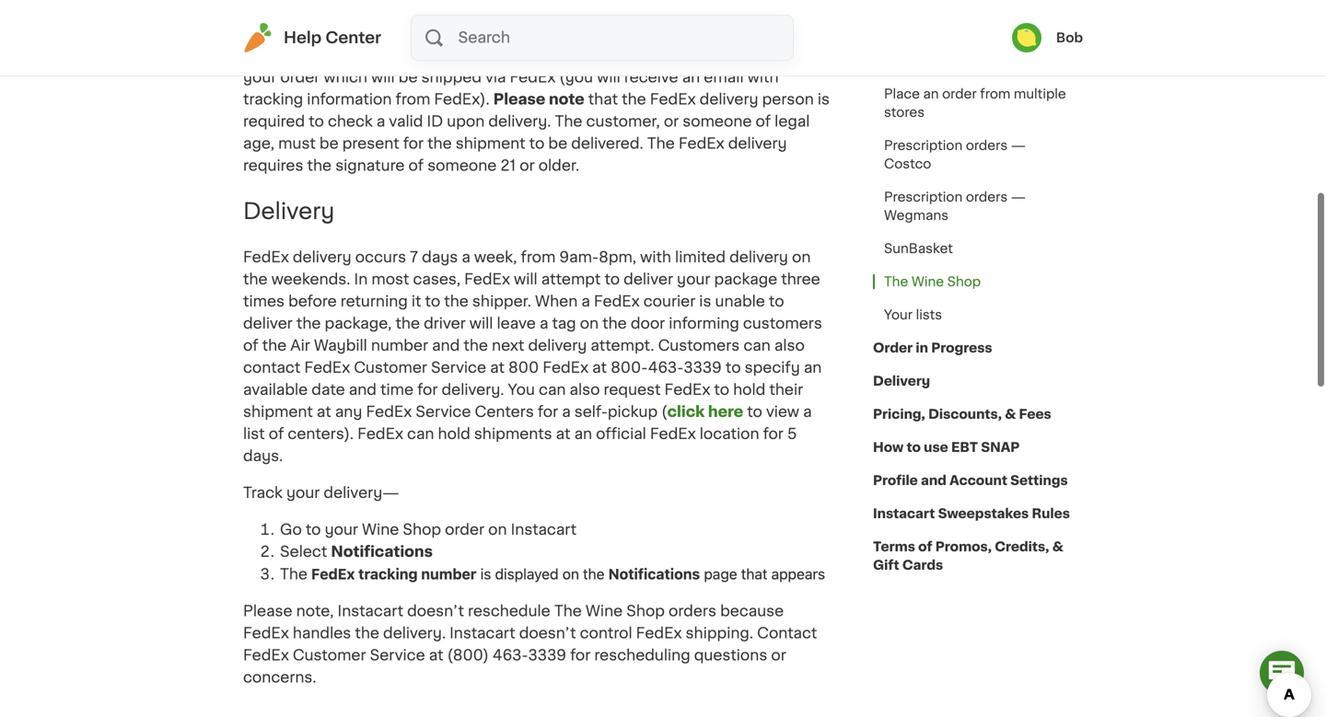 Task type: vqa. For each thing, say whether or not it's contained in the screenshot.
the left Delivery
yes



Task type: locate. For each thing, give the bounding box(es) containing it.
and
[[731, 48, 759, 62], [432, 339, 460, 353], [349, 383, 377, 397], [921, 474, 947, 487]]

please note, instacart doesn't reschedule the wine shop orders because fedex handles the delivery. instacart doesn't control fedex shipping. contact fedex customer service at (800) 463-3339 for rescheduling questions or concerns.
[[243, 604, 817, 685]]

instacart down profile
[[873, 507, 935, 520]]

bob link
[[1012, 23, 1083, 52]]

1 horizontal spatial please
[[493, 92, 545, 107]]

via
[[485, 70, 506, 85]]

2 horizontal spatial shop
[[947, 275, 981, 288]]

with down place
[[747, 70, 779, 85]]

3339
[[683, 361, 722, 375], [528, 648, 566, 663]]

from
[[980, 87, 1010, 100], [396, 92, 430, 107], [521, 250, 556, 265]]

2 horizontal spatial can
[[743, 339, 771, 353]]

fedex inside choose your 3, 6, or 12 pack option through the instacart platform and place your order which will be shipped via fedex (you will receive an email with tracking information from fedex).
[[510, 70, 556, 85]]

doesn't up (800)
[[407, 604, 464, 619]]

older.
[[538, 158, 579, 173]]

on
[[792, 250, 811, 265], [580, 316, 599, 331], [488, 523, 507, 537], [562, 566, 579, 583]]

that inside go to your wine shop order on instacart select notifications the fedex tracking number is displayed on the notifications page that appears
[[741, 566, 767, 583]]

2 prescription from the top
[[884, 191, 963, 204]]

can inside fedex can hold shipments at an official fedex location for 5 days.
[[407, 427, 434, 442]]

2 vertical spatial orders
[[669, 604, 716, 619]]

order in progress
[[873, 342, 992, 355]]

1 vertical spatial 463-
[[493, 648, 528, 663]]

is left displayed
[[480, 566, 491, 583]]

also down customers
[[774, 339, 805, 353]]

or
[[376, 48, 391, 62], [664, 114, 679, 129], [520, 158, 535, 173], [771, 648, 786, 663]]

service inside "please note, instacart doesn't reschedule the wine shop orders because fedex handles the delivery. instacart doesn't control fedex shipping. contact fedex customer service at (800) 463-3339 for rescheduling questions or concerns."
[[370, 648, 425, 663]]

at left 800- at bottom left
[[592, 361, 607, 375]]

your
[[884, 308, 913, 321]]

1 horizontal spatial shop
[[626, 604, 665, 619]]

notifications left page
[[608, 566, 700, 583]]

1 vertical spatial can
[[539, 383, 566, 397]]

delivery link
[[873, 365, 930, 398]]

use
[[924, 441, 948, 454]]

snap
[[981, 441, 1020, 454]]

0 horizontal spatial someone
[[427, 158, 497, 173]]

package,
[[325, 316, 392, 331]]

3339 down customers
[[683, 361, 722, 375]]

0 vertical spatial with
[[747, 70, 779, 85]]

0 vertical spatial wine
[[911, 275, 944, 288]]

service down driver
[[431, 361, 486, 375]]

a down attempt
[[581, 294, 590, 309]]

shipment inside the that the fedex delivery person is required to check a valid id upon delivery. the customer, or someone of legal age, must be present for the shipment to be delivered. the fedex delivery requires the signature of someone 21 or older.
[[456, 136, 525, 151]]

prescription orders — wegmans link
[[873, 180, 1083, 232]]

1 horizontal spatial order
[[445, 523, 484, 537]]

a inside to view a list of centers).
[[803, 405, 812, 420]]

is inside "fedex delivery occurs 7 days a week, from 9am-8pm, with limited delivery on the weekends. in most cases, fedex will attempt to deliver your package three times before returning it to the shipper. when a fedex courier is unable to deliver the package, the driver will leave a tag on the door informing customers of the air waybill number and the next delivery attempt. customers can also contact fedex customer service at 800 fedex at 800-463-3339 to specify an available date and time for delivery. you can also request fedex to hold their shipment at any fedex service centers for a self-pickup ("
[[699, 294, 711, 309]]

delivery down email
[[700, 92, 758, 107]]

tracking inside choose your 3, 6, or 12 pack option through the instacart platform and place your order which will be shipped via fedex (you will receive an email with tracking information from fedex).
[[243, 92, 303, 107]]

order inside place an order from multiple stores
[[942, 87, 977, 100]]

0 horizontal spatial can
[[407, 427, 434, 442]]

be
[[399, 70, 418, 85], [319, 136, 339, 151], [548, 136, 567, 151]]

service left (800)
[[370, 648, 425, 663]]

0 vertical spatial number
[[371, 339, 428, 353]]

customer up time
[[354, 361, 427, 375]]

1 vertical spatial that
[[741, 566, 767, 583]]

0 vertical spatial shipment
[[456, 136, 525, 151]]

please inside "please note, instacart doesn't reschedule the wine shop orders because fedex handles the delivery. instacart doesn't control fedex shipping. contact fedex customer service at (800) 463-3339 for rescheduling questions or concerns."
[[243, 604, 292, 619]]

0 vertical spatial tracking
[[243, 92, 303, 107]]

1 horizontal spatial from
[[521, 250, 556, 265]]

the inside "please note, instacart doesn't reschedule the wine shop orders because fedex handles the delivery. instacart doesn't control fedex shipping. contact fedex customer service at (800) 463-3339 for rescheduling questions or concerns."
[[355, 626, 379, 641]]

your down help center
[[304, 48, 338, 62]]

the inside "please note, instacart doesn't reschedule the wine shop orders because fedex handles the delivery. instacart doesn't control fedex shipping. contact fedex customer service at (800) 463-3339 for rescheduling questions or concerns."
[[554, 604, 582, 619]]

1 horizontal spatial &
[[1052, 541, 1063, 553]]

0 horizontal spatial from
[[396, 92, 430, 107]]

required
[[243, 114, 305, 129]]

with right the 8pm,
[[640, 250, 671, 265]]

can up specify
[[743, 339, 771, 353]]

please for please note, instacart doesn't reschedule the wine shop orders because fedex handles the delivery. instacart doesn't control fedex shipping. contact fedex customer service at (800) 463-3339 for rescheduling questions or concerns.
[[243, 604, 292, 619]]

wine inside "please note, instacart doesn't reschedule the wine shop orders because fedex handles the delivery. instacart doesn't control fedex shipping. contact fedex customer service at (800) 463-3339 for rescheduling questions or concerns."
[[586, 604, 623, 619]]

customer inside "please note, instacart doesn't reschedule the wine shop orders because fedex handles the delivery. instacart doesn't control fedex shipping. contact fedex customer service at (800) 463-3339 for rescheduling questions or concerns."
[[293, 648, 366, 663]]

to
[[309, 114, 324, 129], [529, 136, 545, 151], [605, 272, 620, 287], [425, 294, 440, 309], [769, 294, 784, 309], [726, 361, 741, 375], [714, 383, 729, 397], [747, 405, 762, 420], [907, 441, 921, 454], [306, 523, 321, 537]]

6,
[[359, 48, 373, 62]]

service left centers
[[416, 405, 471, 420]]

shop inside "please note, instacart doesn't reschedule the wine shop orders because fedex handles the delivery. instacart doesn't control fedex shipping. contact fedex customer service at (800) 463-3339 for rescheduling questions or concerns."
[[626, 604, 665, 619]]

3,
[[342, 48, 355, 62]]

wine down delivery—
[[362, 523, 399, 537]]

2 horizontal spatial from
[[980, 87, 1010, 100]]

of down valid
[[408, 158, 424, 173]]

800
[[508, 361, 539, 375]]

1 horizontal spatial also
[[774, 339, 805, 353]]

time
[[380, 383, 414, 397]]

1 horizontal spatial with
[[747, 70, 779, 85]]

the up control
[[583, 566, 605, 583]]

0 vertical spatial 463-
[[648, 361, 683, 375]]

an right specify
[[804, 361, 822, 375]]

of up contact
[[243, 339, 258, 353]]

instacart inside go to your wine shop order on instacart select notifications the fedex tracking number is displayed on the notifications page that appears
[[511, 523, 577, 537]]

3339 inside "fedex delivery occurs 7 days a week, from 9am-8pm, with limited delivery on the weekends. in most cases, fedex will attempt to deliver your package three times before returning it to the shipper. when a fedex courier is unable to deliver the package, the driver will leave a tag on the door informing customers of the air waybill number and the next delivery attempt. customers can also contact fedex customer service at 800 fedex at 800-463-3339 to specify an available date and time for delivery. you can also request fedex to hold their shipment at any fedex service centers for a self-pickup ("
[[683, 361, 722, 375]]

tracking inside go to your wine shop order on instacart select notifications the fedex tracking number is displayed on the notifications page that appears
[[358, 566, 418, 583]]

the wine shop link
[[873, 265, 992, 298]]

an
[[682, 70, 700, 85], [923, 87, 939, 100], [804, 361, 822, 375], [574, 427, 592, 442]]

— inside the prescription orders — costco
[[1011, 139, 1026, 152]]

for down control
[[570, 648, 591, 663]]

a left self-
[[562, 405, 571, 420]]

— down multiple
[[1011, 139, 1026, 152]]

1 vertical spatial order
[[942, 87, 977, 100]]

from left multiple
[[980, 87, 1010, 100]]

at inside "please note, instacart doesn't reschedule the wine shop orders because fedex handles the delivery. instacart doesn't control fedex shipping. contact fedex customer service at (800) 463-3339 for rescheduling questions or concerns."
[[429, 648, 443, 663]]

0 horizontal spatial 3339
[[528, 648, 566, 663]]

delivery. inside "please note, instacart doesn't reschedule the wine shop orders because fedex handles the delivery. instacart doesn't control fedex shipping. contact fedex customer service at (800) 463-3339 for rescheduling questions or concerns."
[[383, 626, 446, 641]]

1 vertical spatial &
[[1052, 541, 1063, 553]]

your down delivery—
[[325, 523, 358, 537]]

0 vertical spatial please
[[493, 92, 545, 107]]

is inside the that the fedex delivery person is required to check a valid id upon delivery. the customer, or someone of legal age, must be present for the shipment to be delivered. the fedex delivery requires the signature of someone 21 or older.
[[818, 92, 830, 107]]

0 vertical spatial can
[[743, 339, 771, 353]]

request
[[604, 383, 661, 397]]

at right shipments
[[556, 427, 570, 442]]

1 horizontal spatial someone
[[683, 114, 752, 129]]

and down 'use'
[[921, 474, 947, 487]]

delivery. inside the that the fedex delivery person is required to check a valid id upon delivery. the customer, or someone of legal age, must be present for the shipment to be delivered. the fedex delivery requires the signature of someone 21 or older.
[[488, 114, 551, 129]]

prescription up wegmans
[[884, 191, 963, 204]]

occurs
[[355, 250, 406, 265]]

0 vertical spatial delivery
[[243, 201, 335, 223]]

that
[[588, 92, 618, 107], [741, 566, 767, 583]]

will right (you
[[597, 70, 620, 85]]

the
[[567, 48, 592, 62], [622, 92, 646, 107], [427, 136, 452, 151], [307, 158, 332, 173], [243, 272, 268, 287], [444, 294, 469, 309], [296, 316, 321, 331], [395, 316, 420, 331], [602, 316, 627, 331], [262, 339, 287, 353], [464, 339, 488, 353], [583, 566, 605, 583], [355, 626, 379, 641]]

1 vertical spatial wine
[[362, 523, 399, 537]]

shipped
[[421, 70, 482, 85]]

instacart
[[595, 48, 661, 62], [873, 507, 935, 520], [511, 523, 577, 537], [338, 604, 403, 619], [449, 626, 515, 641]]

1 horizontal spatial wine
[[586, 604, 623, 619]]

the
[[555, 114, 582, 129], [647, 136, 675, 151], [884, 275, 908, 288], [280, 567, 308, 582], [554, 604, 582, 619]]

costco
[[884, 157, 931, 170]]

for inside fedex can hold shipments at an official fedex location for 5 days.
[[763, 427, 784, 442]]

be down check
[[319, 136, 339, 151]]

0 vertical spatial 3339
[[683, 361, 722, 375]]

an down "platform"
[[682, 70, 700, 85]]

wine inside "link"
[[911, 275, 944, 288]]

to inside go to your wine shop order on instacart select notifications the fedex tracking number is displayed on the notifications page that appears
[[306, 523, 321, 537]]

an down self-
[[574, 427, 592, 442]]

stores
[[884, 106, 925, 119]]

or right 6,
[[376, 48, 391, 62]]

multiple
[[1014, 87, 1066, 100]]

for
[[403, 136, 424, 151], [417, 383, 438, 397], [538, 405, 558, 420], [763, 427, 784, 442], [570, 648, 591, 663]]

will
[[371, 70, 395, 85], [597, 70, 620, 85], [514, 272, 537, 287], [469, 316, 493, 331]]

a right the view
[[803, 405, 812, 420]]

requires
[[243, 158, 303, 173]]

1 vertical spatial shipment
[[243, 405, 313, 420]]

1 vertical spatial hold
[[438, 427, 470, 442]]

a inside the that the fedex delivery person is required to check a valid id upon delivery. the customer, or someone of legal age, must be present for the shipment to be delivered. the fedex delivery requires the signature of someone 21 or older.
[[377, 114, 385, 129]]

1 vertical spatial customer
[[293, 648, 366, 663]]

0 horizontal spatial that
[[588, 92, 618, 107]]

wine up control
[[586, 604, 623, 619]]

1 horizontal spatial 463-
[[648, 361, 683, 375]]

1 horizontal spatial be
[[399, 70, 418, 85]]

is up the informing
[[699, 294, 711, 309]]

0 horizontal spatial please
[[243, 604, 292, 619]]

delivery up 'pricing,'
[[873, 375, 930, 388]]

of up cards
[[918, 541, 932, 553]]

delivery. for the
[[488, 114, 551, 129]]

will down 6,
[[371, 70, 395, 85]]

with inside choose your 3, 6, or 12 pack option through the instacart platform and place your order which will be shipped via fedex (you will receive an email with tracking information from fedex).
[[747, 70, 779, 85]]

your down "choose"
[[243, 70, 277, 85]]

times
[[243, 294, 285, 309]]

prescription inside the prescription orders — costco
[[884, 139, 963, 152]]

2 vertical spatial order
[[445, 523, 484, 537]]

or right the 21
[[520, 158, 535, 173]]

wine up lists
[[911, 275, 944, 288]]

0 horizontal spatial 463-
[[493, 648, 528, 663]]

1 horizontal spatial doesn't
[[519, 626, 576, 641]]

the down id on the left of the page
[[427, 136, 452, 151]]

from inside "fedex delivery occurs 7 days a week, from 9am-8pm, with limited delivery on the weekends. in most cases, fedex will attempt to deliver your package three times before returning it to the shipper. when a fedex courier is unable to deliver the package, the driver will leave a tag on the door informing customers of the air waybill number and the next delivery attempt. customers can also contact fedex customer service at 800 fedex at 800-463-3339 to specify an available date and time for delivery. you can also request fedex to hold their shipment at any fedex service centers for a self-pickup ("
[[521, 250, 556, 265]]

can down time
[[407, 427, 434, 442]]

0 horizontal spatial notifications
[[331, 545, 433, 560]]

doesn't
[[407, 604, 464, 619], [519, 626, 576, 641]]

1 horizontal spatial tracking
[[358, 566, 418, 583]]

upon
[[447, 114, 485, 129]]

to inside to view a list of centers).
[[747, 405, 762, 420]]

shipment up the 21
[[456, 136, 525, 151]]

0 horizontal spatial also
[[570, 383, 600, 397]]

signature
[[335, 158, 405, 173]]

1 vertical spatial tracking
[[358, 566, 418, 583]]

notifications down delivery—
[[331, 545, 433, 560]]

12
[[395, 48, 410, 62]]

number inside go to your wine shop order on instacart select notifications the fedex tracking number is displayed on the notifications page that appears
[[421, 566, 476, 583]]

is inside go to your wine shop order on instacart select notifications the fedex tracking number is displayed on the notifications page that appears
[[480, 566, 491, 583]]

hold left shipments
[[438, 427, 470, 442]]

1 horizontal spatial can
[[539, 383, 566, 397]]

tracking up required
[[243, 92, 303, 107]]

for down valid
[[403, 136, 424, 151]]

select
[[280, 545, 327, 560]]

1 horizontal spatial 3339
[[683, 361, 722, 375]]

the inside choose your 3, 6, or 12 pack option through the instacart platform and place your order which will be shipped via fedex (you will receive an email with tracking information from fedex).
[[567, 48, 592, 62]]

the up (you
[[567, 48, 592, 62]]

hold
[[733, 383, 766, 397], [438, 427, 470, 442]]

id
[[427, 114, 443, 129]]

1 horizontal spatial that
[[741, 566, 767, 583]]

0 vertical spatial —
[[1011, 139, 1026, 152]]

help
[[284, 30, 322, 46]]

1 vertical spatial delivery
[[873, 375, 930, 388]]

1 vertical spatial 3339
[[528, 648, 566, 663]]

0 horizontal spatial order
[[280, 70, 320, 85]]

shipment down available
[[243, 405, 313, 420]]

orders down place an order from multiple stores link
[[966, 139, 1008, 152]]

2 horizontal spatial wine
[[911, 275, 944, 288]]

for right time
[[417, 383, 438, 397]]

1 vertical spatial please
[[243, 604, 292, 619]]

also up self-
[[570, 383, 600, 397]]

at
[[490, 361, 505, 375], [592, 361, 607, 375], [317, 405, 331, 420], [556, 427, 570, 442], [429, 648, 443, 663]]

and inside choose your 3, 6, or 12 pack option through the instacart platform and place your order which will be shipped via fedex (you will receive an email with tracking information from fedex).
[[731, 48, 759, 62]]

orders inside the prescription orders — costco
[[966, 139, 1008, 152]]

0 vertical spatial prescription
[[884, 139, 963, 152]]

someone down upon
[[427, 158, 497, 173]]

deliver down times
[[243, 316, 293, 331]]

463- inside "fedex delivery occurs 7 days a week, from 9am-8pm, with limited delivery on the weekends. in most cases, fedex will attempt to deliver your package three times before returning it to the shipper. when a fedex courier is unable to deliver the package, the driver will leave a tag on the door informing customers of the air waybill number and the next delivery attempt. customers can also contact fedex customer service at 800 fedex at 800-463-3339 to specify an available date and time for delivery. you can also request fedex to hold their shipment at any fedex service centers for a self-pickup ("
[[648, 361, 683, 375]]

will up shipper.
[[514, 272, 537, 287]]

delivery—
[[324, 486, 399, 501]]

the up control
[[554, 604, 582, 619]]

here
[[708, 405, 743, 420]]

be down 12
[[399, 70, 418, 85]]

order inside choose your 3, 6, or 12 pack option through the instacart platform and place your order which will be shipped via fedex (you will receive an email with tracking information from fedex).
[[280, 70, 320, 85]]

0 vertical spatial customer
[[354, 361, 427, 375]]

be up older.
[[548, 136, 567, 151]]

the down customer,
[[647, 136, 675, 151]]

the down before
[[296, 316, 321, 331]]

1 horizontal spatial hold
[[733, 383, 766, 397]]

0 vertical spatial &
[[1005, 408, 1016, 421]]

prescription for costco
[[884, 139, 963, 152]]

and up email
[[731, 48, 759, 62]]

discounts,
[[928, 408, 1002, 421]]

0 vertical spatial delivery.
[[488, 114, 551, 129]]

can right you
[[539, 383, 566, 397]]

1 — from the top
[[1011, 139, 1026, 152]]

shipment inside "fedex delivery occurs 7 days a week, from 9am-8pm, with limited delivery on the weekends. in most cases, fedex will attempt to deliver your package three times before returning it to the shipper. when a fedex courier is unable to deliver the package, the driver will leave a tag on the door informing customers of the air waybill number and the next delivery attempt. customers can also contact fedex customer service at 800 fedex at 800-463-3339 to specify an available date and time for delivery. you can also request fedex to hold their shipment at any fedex service centers for a self-pickup ("
[[243, 405, 313, 420]]

0 vertical spatial shop
[[947, 275, 981, 288]]

— inside the prescription orders — wegmans
[[1011, 191, 1026, 204]]

orders inside the prescription orders — wegmans
[[966, 191, 1008, 204]]

rescheduling
[[594, 648, 690, 663]]

1 vertical spatial doesn't
[[519, 626, 576, 641]]

0 horizontal spatial wine
[[362, 523, 399, 537]]

0 vertical spatial orders
[[966, 139, 1008, 152]]

from up valid
[[396, 92, 430, 107]]

instacart inside choose your 3, 6, or 12 pack option through the instacart platform and place your order which will be shipped via fedex (you will receive an email with tracking information from fedex).
[[595, 48, 661, 62]]

1 vertical spatial with
[[640, 250, 671, 265]]

an inside place an order from multiple stores
[[923, 87, 939, 100]]

0 vertical spatial order
[[280, 70, 320, 85]]

1 horizontal spatial is
[[699, 294, 711, 309]]

that up customer,
[[588, 92, 618, 107]]

number up time
[[371, 339, 428, 353]]

hold inside fedex can hold shipments at an official fedex location for 5 days.
[[438, 427, 470, 442]]

— for prescription orders — wegmans
[[1011, 191, 1026, 204]]

with
[[747, 70, 779, 85], [640, 250, 671, 265]]

also
[[774, 339, 805, 353], [570, 383, 600, 397]]

please down via
[[493, 92, 545, 107]]

1 vertical spatial prescription
[[884, 191, 963, 204]]

0 vertical spatial that
[[588, 92, 618, 107]]

2 vertical spatial service
[[370, 648, 425, 663]]

2 — from the top
[[1011, 191, 1026, 204]]

at left (800)
[[429, 648, 443, 663]]

account
[[950, 474, 1007, 487]]

delivery down requires
[[243, 201, 335, 223]]

the down it
[[395, 316, 420, 331]]

2 vertical spatial is
[[480, 566, 491, 583]]

order in progress link
[[873, 332, 992, 365]]

someone down email
[[683, 114, 752, 129]]

the inside the wine shop "link"
[[884, 275, 908, 288]]

your lists
[[884, 308, 942, 321]]

1 prescription from the top
[[884, 139, 963, 152]]

wine
[[911, 275, 944, 288], [362, 523, 399, 537], [586, 604, 623, 619]]

present
[[342, 136, 399, 151]]

of left the legal
[[756, 114, 771, 129]]

1 vertical spatial is
[[699, 294, 711, 309]]

control
[[580, 626, 632, 641]]

center
[[325, 30, 381, 46]]

2 horizontal spatial order
[[942, 87, 977, 100]]

a right 'days'
[[462, 250, 470, 265]]

customer
[[354, 361, 427, 375], [293, 648, 366, 663]]

the down must
[[307, 158, 332, 173]]

the right handles
[[355, 626, 379, 641]]

instacart up displayed
[[511, 523, 577, 537]]

next
[[492, 339, 524, 353]]

orders inside "please note, instacart doesn't reschedule the wine shop orders because fedex handles the delivery. instacart doesn't control fedex shipping. contact fedex customer service at (800) 463-3339 for rescheduling questions or concerns."
[[669, 604, 716, 619]]

customer down handles
[[293, 648, 366, 663]]

0 horizontal spatial deliver
[[243, 316, 293, 331]]

2 horizontal spatial is
[[818, 92, 830, 107]]

how to use ebt snap link
[[873, 431, 1020, 464]]

1 vertical spatial orders
[[966, 191, 1008, 204]]

instacart inside 'link'
[[873, 507, 935, 520]]

or inside choose your 3, 6, or 12 pack option through the instacart platform and place your order which will be shipped via fedex (you will receive an email with tracking information from fedex).
[[376, 48, 391, 62]]

an inside fedex can hold shipments at an official fedex location for 5 days.
[[574, 427, 592, 442]]

deliver
[[624, 272, 673, 287], [243, 316, 293, 331]]

from inside place an order from multiple stores
[[980, 87, 1010, 100]]

2 vertical spatial can
[[407, 427, 434, 442]]

an right 'place'
[[923, 87, 939, 100]]

order inside go to your wine shop order on instacart select notifications the fedex tracking number is displayed on the notifications page that appears
[[445, 523, 484, 537]]

an inside "fedex delivery occurs 7 days a week, from 9am-8pm, with limited delivery on the weekends. in most cases, fedex will attempt to deliver your package three times before returning it to the shipper. when a fedex courier is unable to deliver the package, the driver will leave a tag on the door informing customers of the air waybill number and the next delivery attempt. customers can also contact fedex customer service at 800 fedex at 800-463-3339 to specify an available date and time for delivery. you can also request fedex to hold their shipment at any fedex service centers for a self-pickup ("
[[804, 361, 822, 375]]

1 horizontal spatial notifications
[[608, 566, 700, 583]]

delivery down the legal
[[728, 136, 787, 151]]

1 vertical spatial shop
[[403, 523, 441, 537]]

you
[[508, 383, 535, 397]]

informing
[[669, 316, 739, 331]]

0 horizontal spatial hold
[[438, 427, 470, 442]]

1 vertical spatial delivery.
[[442, 383, 504, 397]]

the up times
[[243, 272, 268, 287]]

a
[[377, 114, 385, 129], [462, 250, 470, 265], [581, 294, 590, 309], [540, 316, 548, 331], [562, 405, 571, 420], [803, 405, 812, 420]]

user avatar image
[[1012, 23, 1041, 52]]

0 horizontal spatial shop
[[403, 523, 441, 537]]

0 vertical spatial hold
[[733, 383, 766, 397]]

— for prescription orders — costco
[[1011, 139, 1026, 152]]

to up older.
[[529, 136, 545, 151]]

1 vertical spatial —
[[1011, 191, 1026, 204]]

0 vertical spatial is
[[818, 92, 830, 107]]

most
[[371, 272, 409, 287]]

specify
[[745, 361, 800, 375]]

2 vertical spatial delivery.
[[383, 626, 446, 641]]

the down note
[[555, 114, 582, 129]]

prescription inside the prescription orders — wegmans
[[884, 191, 963, 204]]

pickup
[[608, 405, 658, 420]]

1 vertical spatial also
[[570, 383, 600, 397]]

to up the here
[[714, 383, 729, 397]]

2 vertical spatial shop
[[626, 604, 665, 619]]

orders down prescription orders — costco link on the right of page
[[966, 191, 1008, 204]]



Task type: describe. For each thing, give the bounding box(es) containing it.
location
[[700, 427, 759, 442]]

appears
[[771, 566, 825, 583]]

contact
[[757, 626, 817, 641]]

to down the 8pm,
[[605, 272, 620, 287]]

order
[[873, 342, 913, 355]]

person
[[762, 92, 814, 107]]

rules
[[1032, 507, 1070, 520]]

bob
[[1056, 31, 1083, 44]]

for inside "please note, instacart doesn't reschedule the wine shop orders because fedex handles the delivery. instacart doesn't control fedex shipping. contact fedex customer service at (800) 463-3339 for rescheduling questions or concerns."
[[570, 648, 591, 663]]

and up "any"
[[349, 383, 377, 397]]

from inside choose your 3, 6, or 12 pack option through the instacart platform and place your order which will be shipped via fedex (you will receive an email with tracking information from fedex).
[[396, 92, 430, 107]]

fedex can hold shipments at an official fedex location for 5 days.
[[243, 427, 797, 464]]

a left tag
[[540, 316, 548, 331]]

fedex inside go to your wine shop order on instacart select notifications the fedex tracking number is displayed on the notifications page that appears
[[311, 566, 355, 583]]

concerns.
[[243, 671, 316, 685]]

the inside go to your wine shop order on instacart select notifications the fedex tracking number is displayed on the notifications page that appears
[[280, 567, 308, 582]]

fees
[[1019, 408, 1051, 421]]

attempt
[[541, 272, 601, 287]]

waybill
[[314, 339, 367, 353]]

receive
[[624, 70, 678, 85]]

the inside go to your wine shop order on instacart select notifications the fedex tracking number is displayed on the notifications page that appears
[[583, 566, 605, 583]]

help center link
[[243, 23, 381, 52]]

view
[[766, 405, 799, 420]]

at down next
[[490, 361, 505, 375]]

hold inside "fedex delivery occurs 7 days a week, from 9am-8pm, with limited delivery on the weekends. in most cases, fedex will attempt to deliver your package three times before returning it to the shipper. when a fedex courier is unable to deliver the package, the driver will leave a tag on the door informing customers of the air waybill number and the next delivery attempt. customers can also contact fedex customer service at 800 fedex at 800-463-3339 to specify an available date and time for delivery. you can also request fedex to hold their shipment at any fedex service centers for a self-pickup ("
[[733, 383, 766, 397]]

delivery. for instacart
[[383, 626, 446, 641]]

note,
[[296, 604, 334, 619]]

platform
[[665, 48, 728, 62]]

1 vertical spatial deliver
[[243, 316, 293, 331]]

customer inside "fedex delivery occurs 7 days a week, from 9am-8pm, with limited delivery on the weekends. in most cases, fedex will attempt to deliver your package three times before returning it to the shipper. when a fedex courier is unable to deliver the package, the driver will leave a tag on the door informing customers of the air waybill number and the next delivery attempt. customers can also contact fedex customer service at 800 fedex at 800-463-3339 to specify an available date and time for delivery. you can also request fedex to hold their shipment at any fedex service centers for a self-pickup ("
[[354, 361, 427, 375]]

number inside "fedex delivery occurs 7 days a week, from 9am-8pm, with limited delivery on the weekends. in most cases, fedex will attempt to deliver your package three times before returning it to the shipper. when a fedex courier is unable to deliver the package, the driver will leave a tag on the door informing customers of the air waybill number and the next delivery attempt. customers can also contact fedex customer service at 800 fedex at 800-463-3339 to specify an available date and time for delivery. you can also request fedex to hold their shipment at any fedex service centers for a self-pickup ("
[[371, 339, 428, 353]]

to left 'use'
[[907, 441, 921, 454]]

shop inside go to your wine shop order on instacart select notifications the fedex tracking number is displayed on the notifications page that appears
[[403, 523, 441, 537]]

and down driver
[[432, 339, 460, 353]]

which
[[324, 70, 367, 85]]

tag
[[552, 316, 576, 331]]

on right displayed
[[562, 566, 579, 583]]

prescription for wegmans
[[884, 191, 963, 204]]

terms of promos, credits, & gift cards link
[[873, 530, 1083, 582]]

1 horizontal spatial deliver
[[624, 272, 673, 287]]

pack
[[414, 48, 450, 62]]

0 vertical spatial doesn't
[[407, 604, 464, 619]]

wine inside go to your wine shop order on instacart select notifications the fedex tracking number is displayed on the notifications page that appears
[[362, 523, 399, 537]]

2 horizontal spatial be
[[548, 136, 567, 151]]

official
[[596, 427, 646, 442]]

with inside "fedex delivery occurs 7 days a week, from 9am-8pm, with limited delivery on the weekends. in most cases, fedex will attempt to deliver your package three times before returning it to the shipper. when a fedex courier is unable to deliver the package, the driver will leave a tag on the door informing customers of the air waybill number and the next delivery attempt. customers can also contact fedex customer service at 800 fedex at 800-463-3339 to specify an available date and time for delivery. you can also request fedex to hold their shipment at any fedex service centers for a self-pickup ("
[[640, 250, 671, 265]]

prescription orders — costco
[[884, 139, 1026, 170]]

questions
[[694, 648, 767, 663]]

must
[[278, 136, 316, 151]]

of inside to view a list of centers).
[[269, 427, 284, 442]]

instacart up handles
[[338, 604, 403, 619]]

displayed
[[495, 566, 559, 583]]

terms of promos, credits, & gift cards
[[873, 541, 1063, 572]]

week,
[[474, 250, 517, 265]]

your inside go to your wine shop order on instacart select notifications the fedex tracking number is displayed on the notifications page that appears
[[325, 523, 358, 537]]

the left next
[[464, 339, 488, 353]]

0 vertical spatial notifications
[[331, 545, 433, 560]]

to view a list of centers).
[[243, 405, 812, 442]]

be inside choose your 3, 6, or 12 pack option through the instacart platform and place your order which will be shipped via fedex (you will receive an email with tracking information from fedex).
[[399, 70, 418, 85]]

(you
[[559, 70, 593, 85]]

three
[[781, 272, 820, 287]]

settings
[[1010, 474, 1068, 487]]

it
[[411, 294, 421, 309]]

please for please note
[[493, 92, 545, 107]]

at inside fedex can hold shipments at an official fedex location for 5 days.
[[556, 427, 570, 442]]

driver
[[424, 316, 466, 331]]

shipping.
[[686, 626, 753, 641]]

0 horizontal spatial delivery
[[243, 201, 335, 223]]

to up customers
[[769, 294, 784, 309]]

1 vertical spatial notifications
[[608, 566, 700, 583]]

on up three
[[792, 250, 811, 265]]

shop inside "link"
[[947, 275, 981, 288]]

to up must
[[309, 114, 324, 129]]

1 horizontal spatial delivery
[[873, 375, 930, 388]]

lists
[[916, 308, 942, 321]]

days.
[[243, 449, 283, 464]]

sunbasket
[[884, 242, 953, 255]]

of inside the terms of promos, credits, & gift cards
[[918, 541, 932, 553]]

for up shipments
[[538, 405, 558, 420]]

delivery up weekends.
[[293, 250, 352, 265]]

place an order from multiple stores
[[884, 87, 1066, 119]]

pricing, discounts, & fees
[[873, 408, 1051, 421]]

0 horizontal spatial be
[[319, 136, 339, 151]]

returning
[[341, 294, 408, 309]]

463- inside "please note, instacart doesn't reschedule the wine shop orders because fedex handles the delivery. instacart doesn't control fedex shipping. contact fedex customer service at (800) 463-3339 for rescheduling questions or concerns."
[[493, 648, 528, 663]]

to right it
[[425, 294, 440, 309]]

legal
[[775, 114, 810, 129]]

pricing, discounts, & fees link
[[873, 398, 1051, 431]]

page
[[704, 566, 737, 583]]

customers
[[658, 339, 740, 353]]

the up attempt.
[[602, 316, 627, 331]]

pricing,
[[873, 408, 925, 421]]

(800)
[[447, 648, 489, 663]]

3339 inside "please note, instacart doesn't reschedule the wine shop orders because fedex handles the delivery. instacart doesn't control fedex shipping. contact fedex customer service at (800) 463-3339 for rescheduling questions or concerns."
[[528, 648, 566, 663]]

the up contact
[[262, 339, 287, 353]]

when
[[535, 294, 578, 309]]

instacart up (800)
[[449, 626, 515, 641]]

through
[[505, 48, 563, 62]]

wegmans
[[884, 209, 948, 222]]

or right customer,
[[664, 114, 679, 129]]

sunbasket link
[[873, 232, 964, 265]]

before
[[288, 294, 337, 309]]

instacart sweepstakes rules link
[[873, 497, 1070, 530]]

orders for prescription orders — wegmans
[[966, 191, 1008, 204]]

age,
[[243, 136, 274, 151]]

on right tag
[[580, 316, 599, 331]]

place an order from multiple stores link
[[873, 77, 1083, 129]]

package
[[714, 272, 777, 287]]

how to use ebt snap
[[873, 441, 1020, 454]]

orders for prescription orders — costco
[[966, 139, 1008, 152]]

your up go
[[286, 486, 320, 501]]

will down shipper.
[[469, 316, 493, 331]]

delivery up package
[[729, 250, 788, 265]]

the wine shop
[[884, 275, 981, 288]]

your inside "fedex delivery occurs 7 days a week, from 9am-8pm, with limited delivery on the weekends. in most cases, fedex will attempt to deliver your package three times before returning it to the shipper. when a fedex courier is unable to deliver the package, the driver will leave a tag on the door informing customers of the air waybill number and the next delivery attempt. customers can also contact fedex customer service at 800 fedex at 800-463-3339 to specify an available date and time for delivery. you can also request fedex to hold their shipment at any fedex service centers for a self-pickup ("
[[677, 272, 710, 287]]

Search search field
[[456, 16, 793, 60]]

0 vertical spatial also
[[774, 339, 805, 353]]

option
[[454, 48, 501, 62]]

click
[[667, 405, 705, 420]]

choose your 3, 6, or 12 pack option through the instacart platform and place your order which will be shipped via fedex (you will receive an email with tracking information from fedex).
[[243, 48, 804, 107]]

on up displayed
[[488, 523, 507, 537]]

7
[[410, 250, 418, 265]]

or inside "please note, instacart doesn't reschedule the wine shop orders because fedex handles the delivery. instacart doesn't control fedex shipping. contact fedex customer service at (800) 463-3339 for rescheduling questions or concerns."
[[771, 648, 786, 663]]

cases,
[[413, 272, 460, 287]]

for inside the that the fedex delivery person is required to check a valid id upon delivery. the customer, or someone of legal age, must be present for the shipment to be delivered. the fedex delivery requires the signature of someone 21 or older.
[[403, 136, 424, 151]]

1 vertical spatial someone
[[427, 158, 497, 173]]

track
[[243, 486, 283, 501]]

courier
[[643, 294, 695, 309]]

go to your wine shop order on instacart select notifications the fedex tracking number is displayed on the notifications page that appears
[[280, 523, 825, 583]]

note
[[549, 92, 584, 107]]

valid
[[389, 114, 423, 129]]

check
[[328, 114, 373, 129]]

instacart image
[[243, 23, 273, 52]]

of inside "fedex delivery occurs 7 days a week, from 9am-8pm, with limited delivery on the weekends. in most cases, fedex will attempt to deliver your package three times before returning it to the shipper. when a fedex courier is unable to deliver the package, the driver will leave a tag on the door informing customers of the air waybill number and the next delivery attempt. customers can also contact fedex customer service at 800 fedex at 800-463-3339 to specify an available date and time for delivery. you can also request fedex to hold their shipment at any fedex service centers for a self-pickup ("
[[243, 339, 258, 353]]

prescription orders — wegmans
[[884, 191, 1026, 222]]

an inside choose your 3, 6, or 12 pack option through the instacart platform and place your order which will be shipped via fedex (you will receive an email with tracking information from fedex).
[[682, 70, 700, 85]]

the up driver
[[444, 294, 469, 309]]

that inside the that the fedex delivery person is required to check a valid id upon delivery. the customer, or someone of legal age, must be present for the shipment to be delivered. the fedex delivery requires the signature of someone 21 or older.
[[588, 92, 618, 107]]

1 vertical spatial service
[[416, 405, 471, 420]]

credits,
[[995, 541, 1049, 553]]

track your delivery—
[[243, 486, 399, 501]]

their
[[769, 383, 803, 397]]

0 vertical spatial service
[[431, 361, 486, 375]]

0 horizontal spatial &
[[1005, 408, 1016, 421]]

at up the centers).
[[317, 405, 331, 420]]

email
[[704, 70, 744, 85]]

21
[[500, 158, 516, 173]]

weekends.
[[271, 272, 350, 287]]

in
[[916, 342, 928, 355]]

attempt.
[[591, 339, 654, 353]]

the up customer,
[[622, 92, 646, 107]]

delivery down tag
[[528, 339, 587, 353]]

800-
[[611, 361, 648, 375]]

& inside the terms of promos, credits, & gift cards
[[1052, 541, 1063, 553]]

reschedule
[[468, 604, 550, 619]]

to left specify
[[726, 361, 741, 375]]

delivery. inside "fedex delivery occurs 7 days a week, from 9am-8pm, with limited delivery on the weekends. in most cases, fedex will attempt to deliver your package three times before returning it to the shipper. when a fedex courier is unable to deliver the package, the driver will leave a tag on the door informing customers of the air waybill number and the next delivery attempt. customers can also contact fedex customer service at 800 fedex at 800-463-3339 to specify an available date and time for delivery. you can also request fedex to hold their shipment at any fedex service centers for a self-pickup ("
[[442, 383, 504, 397]]

prescription orders — costco link
[[873, 129, 1083, 180]]

date
[[312, 383, 345, 397]]

contact
[[243, 361, 300, 375]]

customers
[[743, 316, 822, 331]]

cards
[[902, 559, 943, 572]]



